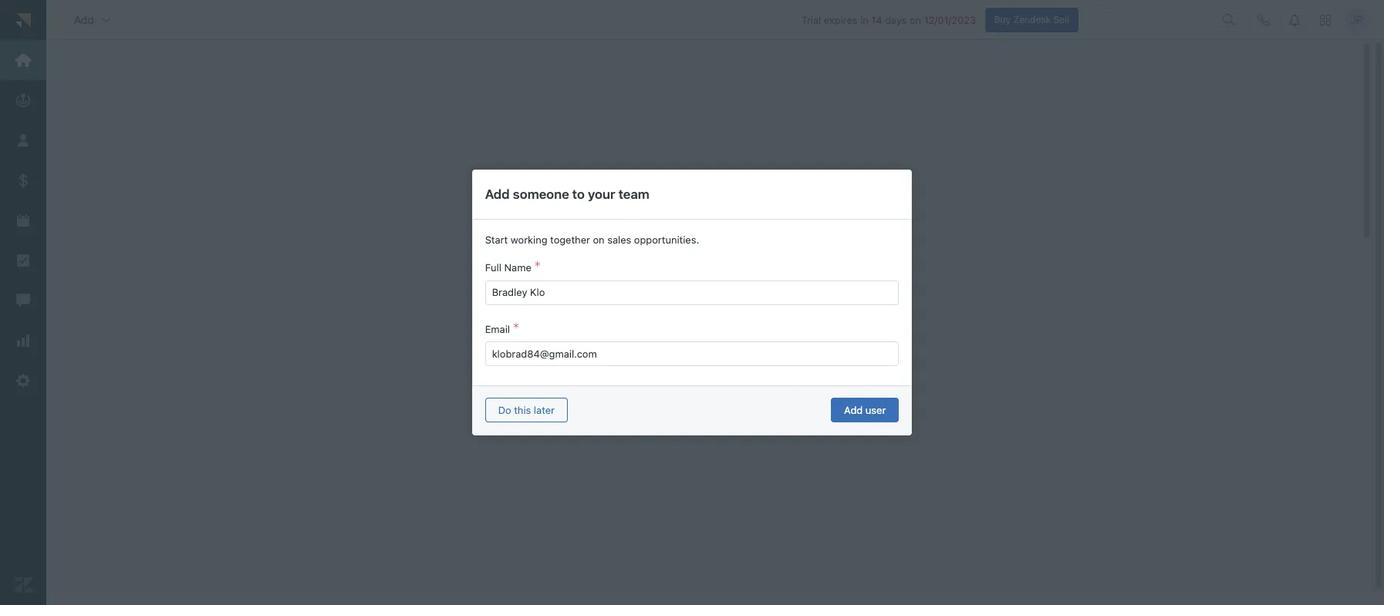 Task type: locate. For each thing, give the bounding box(es) containing it.
12/01/2023
[[924, 14, 976, 26]]

on left sales on the left of the page
[[593, 234, 605, 247]]

0 horizontal spatial add
[[74, 13, 94, 26]]

your
[[588, 187, 615, 202]]

zendesk image
[[13, 576, 33, 596]]

sell
[[1054, 14, 1069, 25]]

days
[[885, 14, 907, 26]]

add user
[[844, 404, 886, 416]]

full name
[[485, 262, 531, 274]]

add for add user
[[844, 404, 863, 416]]

buy
[[994, 14, 1011, 25]]

0 vertical spatial add
[[74, 13, 94, 26]]

2 vertical spatial add
[[844, 404, 863, 416]]

start
[[485, 234, 508, 247]]

bell image
[[1289, 14, 1301, 26]]

team
[[619, 187, 650, 202]]

2 horizontal spatial add
[[844, 404, 863, 416]]

1 horizontal spatial on
[[910, 14, 921, 26]]

asterisk image
[[513, 324, 519, 336]]

do
[[498, 404, 511, 416]]

on right days
[[910, 14, 921, 26]]

1 vertical spatial add
[[485, 187, 510, 202]]

email
[[485, 324, 510, 336]]

add left someone
[[485, 187, 510, 202]]

zendesk
[[1013, 14, 1051, 25]]

1 vertical spatial on
[[593, 234, 605, 247]]

expires
[[824, 14, 858, 26]]

working
[[511, 234, 547, 247]]

full
[[485, 262, 502, 274]]

on
[[910, 14, 921, 26], [593, 234, 605, 247]]

add someone to your team
[[485, 187, 650, 202]]

chevron down image
[[100, 14, 112, 26]]

search image
[[1223, 14, 1235, 26]]

calls image
[[1258, 14, 1270, 26]]

opportunities.
[[634, 234, 699, 247]]

add
[[74, 13, 94, 26], [485, 187, 510, 202], [844, 404, 863, 416]]

14
[[871, 14, 882, 26]]

add left chevron down icon
[[74, 13, 94, 26]]

start working together on sales opportunities.
[[485, 234, 699, 247]]

1 horizontal spatial add
[[485, 187, 510, 202]]

add user button
[[831, 398, 899, 423]]

Email field
[[492, 343, 886, 366]]

add left user
[[844, 404, 863, 416]]

do this later button
[[485, 398, 568, 423]]

do this later
[[498, 404, 555, 416]]

0 vertical spatial on
[[910, 14, 921, 26]]



Task type: vqa. For each thing, say whether or not it's contained in the screenshot.
THE SUPPORT for The Customer
no



Task type: describe. For each thing, give the bounding box(es) containing it.
buy zendesk sell button
[[985, 7, 1079, 32]]

buy zendesk sell
[[994, 14, 1069, 25]]

Full Name field
[[492, 281, 886, 304]]

name
[[504, 262, 531, 274]]

zendesk products image
[[1320, 14, 1331, 25]]

asterisk image
[[535, 262, 541, 274]]

add button
[[62, 4, 125, 35]]

this
[[514, 404, 531, 416]]

to
[[572, 187, 585, 202]]

later
[[534, 404, 555, 416]]

user
[[866, 404, 886, 416]]

sales
[[607, 234, 631, 247]]

trial expires in 14 days on 12/01/2023
[[802, 14, 976, 26]]

0 horizontal spatial on
[[593, 234, 605, 247]]

someone
[[513, 187, 569, 202]]

add for add
[[74, 13, 94, 26]]

together
[[550, 234, 590, 247]]

jp button
[[1344, 7, 1369, 32]]

add for add someone to your team
[[485, 187, 510, 202]]

in
[[860, 14, 869, 26]]

trial
[[802, 14, 821, 26]]

jp
[[1350, 13, 1363, 26]]



